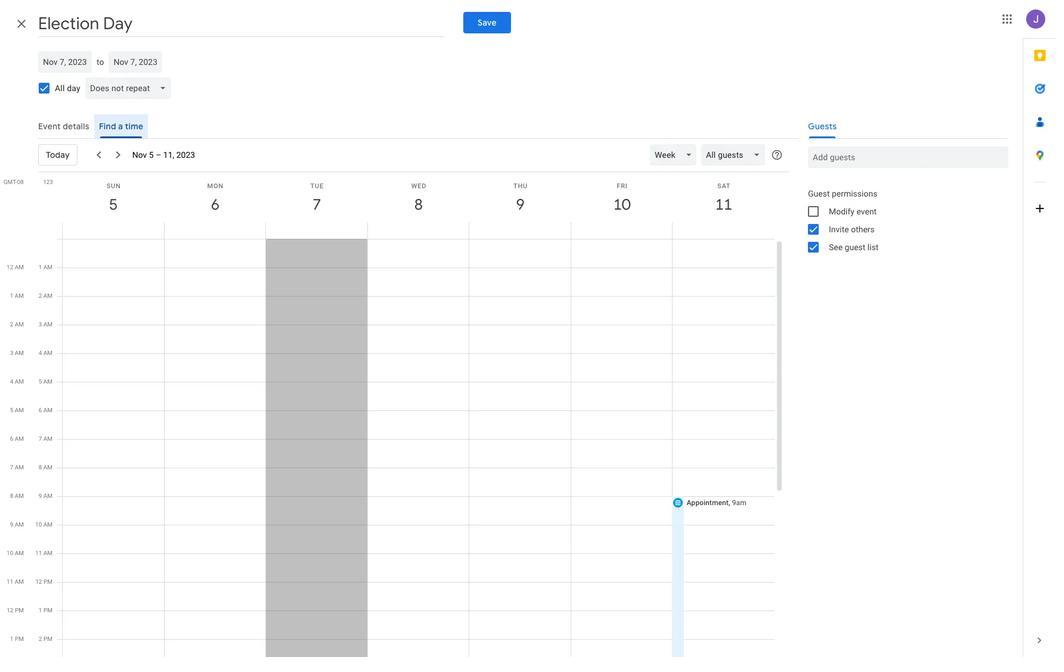 Task type: describe. For each thing, give the bounding box(es) containing it.
all day
[[55, 84, 80, 93]]

2 vertical spatial 7
[[10, 465, 13, 471]]

permissions
[[832, 189, 878, 199]]

group containing guest permissions
[[799, 185, 1009, 256]]

0 vertical spatial 12 pm
[[35, 579, 52, 586]]

0 horizontal spatial 5 am
[[10, 407, 24, 414]]

1 vertical spatial 12 pm
[[7, 608, 24, 614]]

2 vertical spatial 8
[[10, 493, 13, 500]]

monday, november 6 element
[[202, 191, 229, 219]]

2 pm
[[39, 636, 52, 643]]

1 horizontal spatial 10 am
[[35, 522, 52, 528]]

row containing appointment
[[57, 239, 775, 658]]

1 vertical spatial 2
[[10, 322, 13, 328]]

guest permissions
[[808, 189, 878, 199]]

save button
[[463, 12, 511, 33]]

friday, november 10 element
[[609, 191, 636, 219]]

1 vertical spatial 9
[[39, 493, 42, 500]]

Guests text field
[[813, 147, 1004, 168]]

modify event
[[829, 207, 877, 217]]

0 horizontal spatial 1 am
[[10, 293, 24, 299]]

0 vertical spatial 1 pm
[[39, 608, 52, 614]]

11 column header
[[673, 172, 775, 239]]

11 inside column header
[[715, 195, 732, 215]]

0 vertical spatial 3
[[39, 322, 42, 328]]

6 column header
[[164, 172, 266, 239]]

0 horizontal spatial 4
[[10, 379, 13, 385]]

thu 9
[[514, 183, 528, 215]]

0 horizontal spatial 10
[[7, 551, 13, 557]]

8 column header
[[367, 172, 470, 239]]

1 horizontal spatial 7 am
[[39, 436, 52, 443]]

day
[[67, 84, 80, 93]]

thursday, november 9 element
[[507, 191, 534, 219]]

1 vertical spatial 11
[[35, 551, 42, 557]]

0 vertical spatial 4 am
[[39, 350, 52, 357]]

wed
[[411, 183, 427, 190]]

sun
[[107, 183, 121, 190]]

5 column header
[[62, 172, 164, 239]]

wed 8
[[411, 183, 427, 215]]

fri
[[617, 183, 628, 190]]

1 right 12 am
[[39, 264, 42, 271]]

today
[[46, 150, 70, 160]]

event
[[857, 207, 877, 217]]

gmt-08
[[3, 179, 24, 186]]

0 horizontal spatial 6 am
[[10, 436, 24, 443]]

mon
[[207, 183, 224, 190]]

guest
[[845, 243, 866, 252]]

modify
[[829, 207, 855, 217]]

2023
[[176, 150, 195, 160]]

see guest list
[[829, 243, 879, 252]]

today button
[[38, 141, 77, 169]]

End date text field
[[114, 55, 158, 69]]

2 vertical spatial 9
[[10, 522, 13, 528]]

sunday, november 5 element
[[100, 191, 127, 219]]

see
[[829, 243, 843, 252]]

1 vertical spatial 6
[[39, 407, 42, 414]]

0 vertical spatial 6 am
[[39, 407, 52, 414]]

guest
[[808, 189, 830, 199]]

1 vertical spatial 9 am
[[10, 522, 24, 528]]

fri 10
[[613, 183, 630, 215]]

sun 5
[[107, 183, 121, 215]]

others
[[851, 225, 875, 234]]

navigation toolbar
[[38, 138, 789, 172]]

6 inside mon 6
[[210, 195, 219, 215]]

sat
[[718, 183, 731, 190]]

123
[[43, 179, 53, 186]]

0 vertical spatial 2 am
[[39, 293, 52, 299]]



Task type: vqa. For each thing, say whether or not it's contained in the screenshot.
"PM" for 9 PM
no



Task type: locate. For each thing, give the bounding box(es) containing it.
1 vertical spatial 12
[[35, 579, 42, 586]]

12
[[7, 264, 13, 271], [35, 579, 42, 586], [7, 608, 13, 614]]

1 vertical spatial 4 am
[[10, 379, 24, 385]]

3
[[39, 322, 42, 328], [10, 350, 13, 357]]

1 horizontal spatial 5 am
[[39, 379, 52, 385]]

1 vertical spatial 1 pm
[[10, 636, 24, 643]]

1 vertical spatial 11 am
[[7, 579, 24, 586]]

0 vertical spatial 7 am
[[39, 436, 52, 443]]

0 vertical spatial 7
[[312, 195, 320, 215]]

,
[[729, 499, 731, 508]]

0 vertical spatial 3 am
[[39, 322, 52, 328]]

7 am
[[39, 436, 52, 443], [10, 465, 24, 471]]

2 vertical spatial 12
[[7, 608, 13, 614]]

2
[[39, 293, 42, 299], [10, 322, 13, 328], [39, 636, 42, 643]]

1 horizontal spatial 6
[[39, 407, 42, 414]]

Start date text field
[[43, 55, 87, 69]]

1 vertical spatial 2 am
[[10, 322, 24, 328]]

0 horizontal spatial 4 am
[[10, 379, 24, 385]]

1 down 12 am
[[10, 293, 13, 299]]

0 horizontal spatial 10 am
[[7, 551, 24, 557]]

3 am
[[39, 322, 52, 328], [10, 350, 24, 357]]

thu
[[514, 183, 528, 190]]

0 horizontal spatial 8
[[10, 493, 13, 500]]

wednesday, november 8 element
[[405, 191, 432, 219]]

0 vertical spatial 12
[[7, 264, 13, 271]]

1 up 2 pm
[[39, 608, 42, 614]]

invite others
[[829, 225, 875, 234]]

am
[[15, 264, 24, 271], [43, 264, 52, 271], [15, 293, 24, 299], [43, 293, 52, 299], [15, 322, 24, 328], [43, 322, 52, 328], [15, 350, 24, 357], [43, 350, 52, 357], [15, 379, 24, 385], [43, 379, 52, 385], [15, 407, 24, 414], [43, 407, 52, 414], [15, 436, 24, 443], [43, 436, 52, 443], [15, 465, 24, 471], [43, 465, 52, 471], [15, 493, 24, 500], [43, 493, 52, 500], [15, 522, 24, 528], [43, 522, 52, 528], [15, 551, 24, 557], [43, 551, 52, 557], [15, 579, 24, 586]]

1
[[39, 264, 42, 271], [10, 293, 13, 299], [39, 608, 42, 614], [10, 636, 13, 643]]

2 am
[[39, 293, 52, 299], [10, 322, 24, 328]]

2 horizontal spatial 7
[[312, 195, 320, 215]]

0 horizontal spatial 11
[[7, 579, 13, 586]]

0 vertical spatial 9
[[515, 195, 524, 215]]

1 horizontal spatial 12 pm
[[35, 579, 52, 586]]

1 horizontal spatial 3 am
[[39, 322, 52, 328]]

10 column header
[[571, 172, 673, 239]]

2 vertical spatial 11
[[7, 579, 13, 586]]

0 horizontal spatial 6
[[10, 436, 13, 443]]

2 horizontal spatial 6
[[210, 195, 219, 215]]

2 vertical spatial 10
[[7, 551, 13, 557]]

9 inside 'thu 9'
[[515, 195, 524, 215]]

0 vertical spatial 8
[[414, 195, 422, 215]]

1 am right 12 am
[[39, 264, 52, 271]]

9 column header
[[469, 172, 571, 239]]

1 vertical spatial 1 am
[[10, 293, 24, 299]]

–
[[156, 150, 161, 160]]

1 vertical spatial 7 am
[[10, 465, 24, 471]]

0 vertical spatial 10 am
[[35, 522, 52, 528]]

2 vertical spatial 2
[[39, 636, 42, 643]]

0 horizontal spatial 8 am
[[10, 493, 24, 500]]

5 am
[[39, 379, 52, 385], [10, 407, 24, 414]]

1 horizontal spatial 6 am
[[39, 407, 52, 414]]

0 horizontal spatial 7
[[10, 465, 13, 471]]

1 vertical spatial 4
[[10, 379, 13, 385]]

10 am
[[35, 522, 52, 528], [7, 551, 24, 557]]

0 vertical spatial 10
[[613, 195, 630, 215]]

10 inside column header
[[613, 195, 630, 215]]

0 horizontal spatial 3
[[10, 350, 13, 357]]

2 horizontal spatial 10
[[613, 195, 630, 215]]

nov 5 – 11, 2023
[[132, 150, 195, 160]]

5
[[149, 150, 154, 160], [108, 195, 117, 215], [39, 379, 42, 385], [10, 407, 13, 414]]

0 horizontal spatial 9
[[10, 522, 13, 528]]

0 horizontal spatial 12 pm
[[7, 608, 24, 614]]

4
[[39, 350, 42, 357], [10, 379, 13, 385]]

0 horizontal spatial 9 am
[[10, 522, 24, 528]]

8 inside 'wed 8'
[[414, 195, 422, 215]]

9 am
[[39, 493, 52, 500], [10, 522, 24, 528]]

2 vertical spatial 6
[[10, 436, 13, 443]]

tue 7
[[311, 183, 324, 215]]

1 vertical spatial 5 am
[[10, 407, 24, 414]]

1 vertical spatial 3
[[10, 350, 13, 357]]

9
[[515, 195, 524, 215], [39, 493, 42, 500], [10, 522, 13, 528]]

Title text field
[[38, 11, 444, 37]]

2 horizontal spatial 8
[[414, 195, 422, 215]]

12 pm
[[35, 579, 52, 586], [7, 608, 24, 614]]

1 horizontal spatial 2 am
[[39, 293, 52, 299]]

tab list
[[1024, 39, 1056, 625]]

1 vertical spatial 7
[[39, 436, 42, 443]]

cell
[[266, 239, 368, 658], [63, 239, 164, 658], [164, 239, 266, 658], [368, 239, 470, 658], [470, 239, 571, 658], [571, 239, 673, 658], [672, 239, 775, 658]]

sat 11
[[715, 183, 732, 215]]

0 vertical spatial 4
[[39, 350, 42, 357]]

11 am
[[35, 551, 52, 557], [7, 579, 24, 586]]

group
[[799, 185, 1009, 256]]

1 horizontal spatial 3
[[39, 322, 42, 328]]

pm
[[44, 579, 52, 586], [15, 608, 24, 614], [44, 608, 52, 614], [15, 636, 24, 643], [44, 636, 52, 643]]

1 horizontal spatial 9 am
[[39, 493, 52, 500]]

all
[[55, 84, 65, 93]]

12 am
[[7, 264, 24, 271]]

appointment , 9am
[[687, 499, 747, 508]]

1 horizontal spatial 4
[[39, 350, 42, 357]]

4 am
[[39, 350, 52, 357], [10, 379, 24, 385]]

row
[[57, 239, 775, 658]]

1 horizontal spatial 4 am
[[39, 350, 52, 357]]

7 column header
[[266, 172, 368, 239]]

8
[[414, 195, 422, 215], [39, 465, 42, 471], [10, 493, 13, 500]]

2 horizontal spatial 9
[[515, 195, 524, 215]]

1 horizontal spatial 7
[[39, 436, 42, 443]]

nov
[[132, 150, 147, 160]]

08
[[17, 179, 24, 186]]

6
[[210, 195, 219, 215], [39, 407, 42, 414], [10, 436, 13, 443]]

7 inside tue 7
[[312, 195, 320, 215]]

gmt-
[[3, 179, 17, 186]]

None field
[[85, 78, 176, 99], [650, 144, 702, 166], [702, 144, 770, 166], [85, 78, 176, 99], [650, 144, 702, 166], [702, 144, 770, 166]]

8 am
[[39, 465, 52, 471], [10, 493, 24, 500]]

0 horizontal spatial 11 am
[[7, 579, 24, 586]]

mon 6
[[207, 183, 224, 215]]

11
[[715, 195, 732, 215], [35, 551, 42, 557], [7, 579, 13, 586]]

1 horizontal spatial 10
[[35, 522, 42, 528]]

0 vertical spatial 9 am
[[39, 493, 52, 500]]

save
[[478, 17, 497, 28]]

1 pm left 2 pm
[[10, 636, 24, 643]]

11,
[[163, 150, 174, 160]]

7
[[312, 195, 320, 215], [39, 436, 42, 443], [10, 465, 13, 471]]

0 horizontal spatial 2 am
[[10, 322, 24, 328]]

1 am down 12 am
[[10, 293, 24, 299]]

0 vertical spatial 1 am
[[39, 264, 52, 271]]

1 vertical spatial 3 am
[[10, 350, 24, 357]]

1 horizontal spatial 9
[[39, 493, 42, 500]]

0 vertical spatial 5 am
[[39, 379, 52, 385]]

0 vertical spatial 11
[[715, 195, 732, 215]]

0 horizontal spatial 7 am
[[10, 465, 24, 471]]

5 inside navigation toolbar
[[149, 150, 154, 160]]

cell containing appointment
[[672, 239, 775, 658]]

0 vertical spatial 2
[[39, 293, 42, 299]]

10
[[613, 195, 630, 215], [35, 522, 42, 528], [7, 551, 13, 557]]

6 am
[[39, 407, 52, 414], [10, 436, 24, 443]]

5 inside sun 5
[[108, 195, 117, 215]]

1 left 2 pm
[[10, 636, 13, 643]]

1 pm
[[39, 608, 52, 614], [10, 636, 24, 643]]

1 vertical spatial 10
[[35, 522, 42, 528]]

0 horizontal spatial 3 am
[[10, 350, 24, 357]]

1 vertical spatial 8 am
[[10, 493, 24, 500]]

to
[[97, 57, 104, 67]]

invite
[[829, 225, 849, 234]]

9am
[[732, 499, 747, 508]]

1 horizontal spatial 8 am
[[39, 465, 52, 471]]

appointment
[[687, 499, 729, 508]]

1 am
[[39, 264, 52, 271], [10, 293, 24, 299]]

0 vertical spatial 6
[[210, 195, 219, 215]]

1 vertical spatial 10 am
[[7, 551, 24, 557]]

0 vertical spatial 8 am
[[39, 465, 52, 471]]

tue
[[311, 183, 324, 190]]

tuesday, november 7 element
[[303, 191, 331, 219]]

2 horizontal spatial 11
[[715, 195, 732, 215]]

1 vertical spatial 8
[[39, 465, 42, 471]]

saturday, november 11 element
[[710, 191, 738, 219]]

grid containing 5
[[0, 138, 784, 658]]

1 pm up 2 pm
[[39, 608, 52, 614]]

1 horizontal spatial 1 am
[[39, 264, 52, 271]]

list
[[868, 243, 879, 252]]

1 horizontal spatial 8
[[39, 465, 42, 471]]

0 horizontal spatial 1 pm
[[10, 636, 24, 643]]

0 vertical spatial 11 am
[[35, 551, 52, 557]]

1 horizontal spatial 1 pm
[[39, 608, 52, 614]]

grid
[[0, 138, 784, 658]]

1 horizontal spatial 11
[[35, 551, 42, 557]]

1 horizontal spatial 11 am
[[35, 551, 52, 557]]



